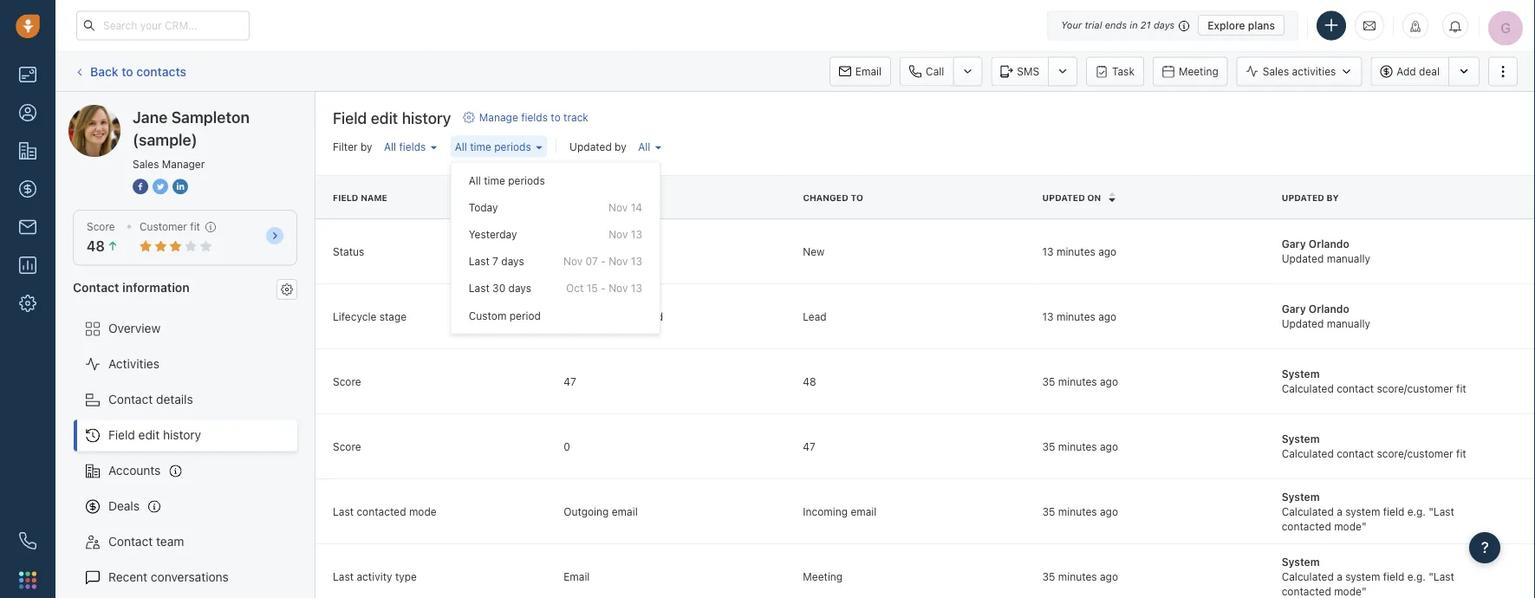 Task type: describe. For each thing, give the bounding box(es) containing it.
custom period
[[469, 309, 541, 322]]

to for back
[[122, 64, 133, 78]]

15
[[587, 282, 598, 295]]

system for meeting
[[1346, 570, 1381, 582]]

1 vertical spatial time
[[484, 174, 505, 187]]

1 vertical spatial qualified
[[593, 310, 637, 322]]

contact for contact information
[[73, 280, 119, 294]]

ago for incoming email
[[1100, 505, 1119, 517]]

1 vertical spatial 47
[[803, 440, 816, 452]]

last activity type
[[333, 570, 417, 582]]

system calculated a system field e.g. "last contacted mode" for meeting
[[1282, 555, 1455, 597]]

lifecycle stage
[[333, 310, 407, 322]]

last contacted mode
[[333, 505, 437, 517]]

field name
[[333, 192, 387, 202]]

all fields
[[384, 141, 426, 153]]

1 vertical spatial to
[[551, 111, 561, 124]]

sampleton down contacts
[[133, 104, 193, 119]]

1 horizontal spatial field edit history
[[333, 108, 451, 127]]

minutes for incoming email
[[1059, 505, 1097, 517]]

48 button
[[87, 238, 119, 255]]

ago for meeting
[[1100, 570, 1119, 582]]

days for oct 15 - nov 13
[[509, 282, 532, 295]]

sms button
[[991, 57, 1048, 86]]

stage
[[380, 310, 407, 322]]

0 vertical spatial 48
[[87, 238, 105, 255]]

0 vertical spatial 47
[[564, 375, 576, 387]]

1 vertical spatial periods
[[508, 174, 545, 187]]

name
[[361, 192, 387, 202]]

all time periods button
[[451, 136, 547, 158]]

30
[[493, 282, 506, 295]]

call link
[[900, 57, 953, 86]]

minutes for new
[[1057, 245, 1096, 257]]

back to contacts link
[[73, 58, 187, 85]]

0 horizontal spatial updated by
[[570, 141, 627, 153]]

outgoing
[[564, 505, 609, 517]]

mode" for meeting
[[1335, 585, 1367, 597]]

by for all link
[[615, 141, 627, 153]]

all time periods inside dropdown button
[[455, 141, 531, 153]]

manage
[[479, 111, 518, 124]]

contact team
[[108, 535, 184, 549]]

email image
[[1364, 18, 1376, 33]]

customer fit
[[140, 221, 200, 233]]

mng settings image
[[281, 283, 293, 295]]

gary for lead
[[1282, 303, 1306, 315]]

days for nov 07 - nov 13
[[501, 255, 524, 268]]

information
[[122, 280, 190, 294]]

35 for meeting
[[1043, 570, 1056, 582]]

contact details
[[108, 392, 193, 407]]

a for meeting
[[1337, 570, 1343, 582]]

team
[[156, 535, 184, 549]]

fit for 47
[[1457, 448, 1467, 460]]

oct 15 - nov 13
[[566, 282, 642, 295]]

1 horizontal spatial jane
[[133, 108, 168, 126]]

35 for incoming email
[[1043, 505, 1056, 517]]

gary orlando updated manually for new
[[1282, 238, 1371, 265]]

calculated for meeting
[[1282, 570, 1334, 582]]

sms
[[1017, 65, 1040, 78]]

mode
[[409, 505, 437, 517]]

explore
[[1208, 19, 1246, 31]]

call
[[926, 65, 945, 78]]

1 vertical spatial meeting
[[803, 570, 843, 582]]

0 horizontal spatial field edit history
[[108, 428, 201, 442]]

plans
[[1249, 19, 1276, 31]]

- for 07
[[601, 255, 606, 268]]

phone element
[[10, 524, 45, 558]]

0 horizontal spatial jane
[[103, 104, 130, 119]]

system calculated a system field e.g. "last contacted mode" for incoming email
[[1282, 490, 1455, 532]]

nov 13
[[609, 228, 642, 241]]

14
[[631, 201, 642, 214]]

2 lead from the left
[[803, 310, 827, 322]]

email button
[[830, 57, 891, 86]]

filter by
[[333, 141, 373, 153]]

system calculated contact score/customer fit for 48
[[1282, 368, 1467, 395]]

all link
[[634, 136, 667, 157]]

trial
[[1085, 20, 1103, 31]]

fields for all
[[399, 141, 426, 153]]

in
[[1130, 20, 1138, 31]]

phone image
[[19, 532, 36, 550]]

call button
[[900, 57, 953, 86]]

system for incoming email
[[1346, 505, 1381, 517]]

manage fields to track link
[[463, 110, 589, 125]]

1 horizontal spatial edit
[[371, 108, 398, 127]]

back to contacts
[[90, 64, 186, 78]]

task
[[1113, 65, 1135, 78]]

activities
[[108, 357, 160, 371]]

gary orlando updated manually for lead
[[1282, 303, 1371, 330]]

0 horizontal spatial email
[[564, 570, 590, 582]]

35 minutes ago for 47
[[1043, 440, 1119, 452]]

all fields link
[[380, 136, 442, 157]]

manually for new
[[1327, 252, 1371, 265]]

back
[[90, 64, 118, 78]]

details
[[156, 392, 193, 407]]

calculated for 48
[[1282, 383, 1334, 395]]

contact for 48
[[1337, 383, 1375, 395]]

your trial ends in 21 days
[[1062, 20, 1175, 31]]

0 vertical spatial (sample)
[[196, 104, 246, 119]]

track
[[564, 111, 589, 124]]

35 minutes ago for incoming email
[[1043, 505, 1119, 517]]

type
[[395, 570, 417, 582]]

1 vertical spatial all time periods
[[469, 174, 545, 187]]

conversations
[[151, 570, 229, 585]]

0 horizontal spatial history
[[163, 428, 201, 442]]

system for incoming email
[[1282, 490, 1320, 502]]

overview
[[108, 321, 161, 336]]

recent
[[108, 570, 148, 585]]

0 vertical spatial fit
[[190, 221, 200, 233]]

minutes for 48
[[1059, 375, 1097, 387]]

meeting button
[[1153, 57, 1229, 86]]

linkedin circled image
[[173, 177, 188, 196]]

accounts
[[108, 464, 161, 478]]

activity
[[357, 570, 392, 582]]

orlando for lead
[[1309, 303, 1350, 315]]

ago for lead
[[1099, 310, 1117, 322]]

0 vertical spatial score
[[87, 221, 115, 233]]

yesterday
[[469, 228, 517, 241]]

manually for lead
[[1327, 317, 1371, 330]]

7
[[493, 255, 499, 268]]

filter
[[333, 141, 358, 153]]

manager
[[162, 158, 205, 170]]

last for last activity type
[[333, 570, 354, 582]]

customer
[[140, 221, 187, 233]]

manage fields to track
[[479, 111, 589, 124]]

1 horizontal spatial 48
[[803, 375, 817, 387]]

35 for 48
[[1043, 375, 1056, 387]]

freshworks switcher image
[[19, 572, 36, 589]]

1 vertical spatial field
[[333, 192, 358, 202]]

deals
[[108, 499, 140, 513]]

07
[[586, 255, 598, 268]]

contacts
[[136, 64, 186, 78]]

nov right 15
[[609, 282, 628, 295]]

last for last contacted mode
[[333, 505, 354, 517]]

1 horizontal spatial history
[[402, 108, 451, 127]]

contact information
[[73, 280, 190, 294]]

last for last 30 days
[[469, 282, 490, 295]]

"last for incoming email
[[1429, 505, 1455, 517]]

2 horizontal spatial by
[[1327, 192, 1339, 202]]

last 30 days
[[469, 282, 532, 295]]

0 horizontal spatial edit
[[138, 428, 160, 442]]

ends
[[1105, 20, 1127, 31]]

21
[[1141, 20, 1151, 31]]

email for outgoing email
[[612, 505, 638, 517]]

contact for contact details
[[108, 392, 153, 407]]

custom
[[469, 309, 507, 322]]

(sample) inside jane sampleton (sample)
[[133, 130, 197, 149]]

add
[[1397, 65, 1417, 78]]

incoming
[[803, 505, 848, 517]]

calculated for incoming email
[[1282, 505, 1334, 517]]

today
[[469, 201, 498, 214]]

add deal
[[1397, 65, 1440, 78]]



Task type: locate. For each thing, give the bounding box(es) containing it.
history down details
[[163, 428, 201, 442]]

1 vertical spatial contact
[[1337, 448, 1375, 460]]

score for 47
[[333, 375, 361, 387]]

by for "all fields" link
[[361, 141, 373, 153]]

score/customer for 48
[[1377, 383, 1454, 395]]

2 e.g. from the top
[[1408, 570, 1426, 582]]

0 vertical spatial score/customer
[[1377, 383, 1454, 395]]

jane sampleton (sample) down contacts
[[103, 104, 246, 119]]

qualified
[[564, 245, 608, 257], [593, 310, 637, 322]]

2 gary orlando updated manually from the top
[[1282, 303, 1371, 330]]

0 horizontal spatial email
[[612, 505, 638, 517]]

2 horizontal spatial to
[[851, 192, 864, 202]]

lifecycle
[[333, 310, 377, 322]]

contacted for meeting
[[1282, 585, 1332, 597]]

1 vertical spatial updated by
[[1282, 192, 1339, 202]]

sales
[[1263, 65, 1290, 78], [133, 158, 159, 170], [564, 310, 590, 322]]

contacted for incoming email
[[1282, 520, 1332, 532]]

last
[[469, 255, 490, 268], [469, 282, 490, 295], [333, 505, 354, 517], [333, 570, 354, 582]]

to right 'back'
[[122, 64, 133, 78]]

edit up all fields
[[371, 108, 398, 127]]

email for incoming email
[[851, 505, 877, 517]]

"last
[[1429, 505, 1455, 517], [1429, 570, 1455, 582]]

nov for nov 14
[[609, 201, 628, 214]]

1 horizontal spatial 47
[[803, 440, 816, 452]]

contact down activities
[[108, 392, 153, 407]]

0 vertical spatial qualified
[[564, 245, 608, 257]]

system calculated contact score/customer fit for 47
[[1282, 433, 1467, 460]]

1 vertical spatial email
[[564, 570, 590, 582]]

previous value
[[564, 192, 642, 202]]

score up 48 button
[[87, 221, 115, 233]]

1 vertical spatial a
[[1337, 570, 1343, 582]]

time up "today"
[[484, 174, 505, 187]]

system for 47
[[1282, 433, 1320, 445]]

fields right the filter by
[[399, 141, 426, 153]]

updated on
[[1043, 193, 1101, 203]]

1 email from the left
[[612, 505, 638, 517]]

1 vertical spatial score
[[333, 375, 361, 387]]

- for 15
[[601, 282, 606, 295]]

47 up 0
[[564, 375, 576, 387]]

last left 30
[[469, 282, 490, 295]]

2 score/customer from the top
[[1377, 448, 1454, 460]]

recent conversations
[[108, 570, 229, 585]]

last left the 7
[[469, 255, 490, 268]]

time down 'manage'
[[470, 141, 492, 153]]

2 vertical spatial contact
[[108, 535, 153, 549]]

score for 0
[[333, 440, 361, 452]]

47
[[564, 375, 576, 387], [803, 440, 816, 452]]

0 horizontal spatial fields
[[399, 141, 426, 153]]

days right 21
[[1154, 20, 1175, 31]]

field edit history up all fields
[[333, 108, 451, 127]]

"last for meeting
[[1429, 570, 1455, 582]]

1 lead from the left
[[640, 310, 663, 322]]

0
[[564, 440, 570, 452]]

sales up facebook circled icon
[[133, 158, 159, 170]]

- right the 07
[[601, 255, 606, 268]]

0 vertical spatial field edit history
[[333, 108, 451, 127]]

qualified up 15
[[564, 245, 608, 257]]

1 vertical spatial gary orlando updated manually
[[1282, 303, 1371, 330]]

1 "last from the top
[[1429, 505, 1455, 517]]

1 vertical spatial -
[[601, 282, 606, 295]]

e.g. for meeting
[[1408, 570, 1426, 582]]

2 vertical spatial days
[[509, 282, 532, 295]]

0 vertical spatial contact
[[73, 280, 119, 294]]

email right outgoing
[[612, 505, 638, 517]]

2 13 minutes ago from the top
[[1043, 310, 1117, 322]]

field for meeting
[[1384, 570, 1405, 582]]

1 mode" from the top
[[1335, 520, 1367, 532]]

contact down 48 button
[[73, 280, 119, 294]]

- right 15
[[601, 282, 606, 295]]

2 system from the top
[[1346, 570, 1381, 582]]

3 calculated from the top
[[1282, 505, 1334, 517]]

time inside dropdown button
[[470, 141, 492, 153]]

2 horizontal spatial sales
[[1263, 65, 1290, 78]]

all right "all fields" link
[[455, 141, 467, 153]]

2 system calculated a system field e.g. "last contacted mode" from the top
[[1282, 555, 1455, 597]]

system for meeting
[[1282, 555, 1320, 567]]

field up "accounts"
[[108, 428, 135, 442]]

0 vertical spatial e.g.
[[1408, 505, 1426, 517]]

e.g. for incoming email
[[1408, 505, 1426, 517]]

ago for new
[[1099, 245, 1117, 257]]

explore plans
[[1208, 19, 1276, 31]]

1 system calculated contact score/customer fit from the top
[[1282, 368, 1467, 395]]

sales activities button
[[1237, 57, 1371, 86], [1237, 57, 1363, 86]]

1 field from the top
[[1384, 505, 1405, 517]]

1 contact from the top
[[1337, 383, 1375, 395]]

your
[[1062, 20, 1082, 31]]

periods inside dropdown button
[[494, 141, 531, 153]]

meeting down incoming on the bottom right of page
[[803, 570, 843, 582]]

0 vertical spatial a
[[1337, 505, 1343, 517]]

sales for lifecycle stage
[[564, 310, 590, 322]]

explore plans link
[[1199, 15, 1285, 36]]

2 system from the top
[[1282, 433, 1320, 445]]

period
[[510, 309, 541, 322]]

to left track
[[551, 111, 561, 124]]

4 calculated from the top
[[1282, 570, 1334, 582]]

3 system from the top
[[1282, 490, 1320, 502]]

nov for nov 13
[[609, 228, 628, 241]]

35 minutes ago for 48
[[1043, 375, 1119, 387]]

2 - from the top
[[601, 282, 606, 295]]

new
[[803, 245, 825, 257]]

2 35 minutes ago from the top
[[1043, 440, 1119, 452]]

1 vertical spatial e.g.
[[1408, 570, 1426, 582]]

ago for 47
[[1100, 440, 1119, 452]]

1 a from the top
[[1337, 505, 1343, 517]]

value
[[612, 192, 642, 202]]

field up the filter by
[[333, 108, 367, 127]]

1 horizontal spatial lead
[[803, 310, 827, 322]]

0 vertical spatial field
[[1384, 505, 1405, 517]]

2 vertical spatial sales
[[564, 310, 590, 322]]

13 minutes ago for new
[[1043, 245, 1117, 257]]

(sample) up manager
[[196, 104, 246, 119]]

0 vertical spatial periods
[[494, 141, 531, 153]]

sales activities
[[1263, 65, 1336, 78]]

fields right 'manage'
[[521, 111, 548, 124]]

facebook circled image
[[133, 177, 148, 196]]

nov right the 07
[[609, 255, 628, 268]]

time
[[470, 141, 492, 153], [484, 174, 505, 187]]

3 35 minutes ago from the top
[[1043, 505, 1119, 517]]

field left name
[[333, 192, 358, 202]]

nov 07 - nov 13
[[564, 255, 642, 268]]

1 vertical spatial contact
[[108, 392, 153, 407]]

contact up recent
[[108, 535, 153, 549]]

periods down manage fields to track link
[[494, 141, 531, 153]]

1 35 minutes ago from the top
[[1043, 375, 1119, 387]]

(sample)
[[196, 104, 246, 119], [133, 130, 197, 149]]

meeting inside button
[[1179, 65, 1219, 78]]

2 a from the top
[[1337, 570, 1343, 582]]

2 35 from the top
[[1043, 440, 1056, 452]]

47 up incoming on the bottom right of page
[[803, 440, 816, 452]]

nov down nov 14
[[609, 228, 628, 241]]

task button
[[1087, 57, 1145, 86]]

by
[[615, 141, 627, 153], [361, 141, 373, 153], [1327, 192, 1339, 202]]

contact for contact team
[[108, 535, 153, 549]]

0 horizontal spatial 48
[[87, 238, 105, 255]]

1 vertical spatial sales
[[133, 158, 159, 170]]

1 gary from the top
[[1282, 238, 1306, 250]]

nov
[[609, 201, 628, 214], [609, 228, 628, 241], [564, 255, 583, 268], [609, 255, 628, 268], [609, 282, 628, 295]]

0 vertical spatial contact
[[1337, 383, 1375, 395]]

email down outgoing
[[564, 570, 590, 582]]

updated by
[[570, 141, 627, 153], [1282, 192, 1339, 202]]

sampleton up manager
[[171, 108, 250, 126]]

calculated for 47
[[1282, 448, 1334, 460]]

all time periods down all time periods dropdown button
[[469, 174, 545, 187]]

1 horizontal spatial fields
[[521, 111, 548, 124]]

email left call button
[[856, 65, 882, 78]]

1 horizontal spatial email
[[851, 505, 877, 517]]

field for incoming email
[[1384, 505, 1405, 517]]

2 vertical spatial contacted
[[1282, 585, 1332, 597]]

orlando for new
[[1309, 238, 1350, 250]]

2 "last from the top
[[1429, 570, 1455, 582]]

1 manually from the top
[[1327, 252, 1371, 265]]

jane down contacts
[[133, 108, 168, 126]]

edit
[[371, 108, 398, 127], [138, 428, 160, 442]]

email inside button
[[856, 65, 882, 78]]

email
[[856, 65, 882, 78], [564, 570, 590, 582]]

0 vertical spatial meeting
[[1179, 65, 1219, 78]]

0 vertical spatial history
[[402, 108, 451, 127]]

email
[[612, 505, 638, 517], [851, 505, 877, 517]]

35 minutes ago
[[1043, 375, 1119, 387], [1043, 440, 1119, 452], [1043, 505, 1119, 517], [1043, 570, 1119, 582]]

sampleton
[[133, 104, 193, 119], [171, 108, 250, 126]]

nov 14
[[609, 201, 642, 214]]

4 35 minutes ago from the top
[[1043, 570, 1119, 582]]

0 vertical spatial mode"
[[1335, 520, 1367, 532]]

system for 48
[[1282, 368, 1320, 380]]

qualified down oct 15 - nov 13
[[593, 310, 637, 322]]

0 vertical spatial to
[[122, 64, 133, 78]]

all time periods down 'manage'
[[455, 141, 531, 153]]

0 horizontal spatial 47
[[564, 375, 576, 387]]

mode" for incoming email
[[1335, 520, 1367, 532]]

periods down all time periods dropdown button
[[508, 174, 545, 187]]

0 vertical spatial orlando
[[1309, 238, 1350, 250]]

jane sampleton (sample)
[[103, 104, 246, 119], [133, 108, 250, 149]]

2 gary from the top
[[1282, 303, 1306, 315]]

13
[[631, 228, 642, 241], [1043, 245, 1054, 257], [631, 255, 642, 268], [631, 282, 642, 295], [1043, 310, 1054, 322]]

2 orlando from the top
[[1309, 303, 1350, 315]]

last left activity
[[333, 570, 354, 582]]

changed to
[[803, 192, 864, 202]]

manually
[[1327, 252, 1371, 265], [1327, 317, 1371, 330]]

35 for 47
[[1043, 440, 1056, 452]]

0 vertical spatial "last
[[1429, 505, 1455, 517]]

all up value
[[638, 141, 651, 153]]

0 vertical spatial sales
[[1263, 65, 1290, 78]]

1 orlando from the top
[[1309, 238, 1350, 250]]

1 system from the top
[[1282, 368, 1320, 380]]

sampleton inside jane sampleton (sample)
[[171, 108, 250, 126]]

contact
[[1337, 383, 1375, 395], [1337, 448, 1375, 460]]

deal
[[1420, 65, 1440, 78]]

lead down oct 15 - nov 13
[[640, 310, 663, 322]]

Search your CRM... text field
[[76, 11, 250, 40]]

0 vertical spatial time
[[470, 141, 492, 153]]

all up "today"
[[469, 174, 481, 187]]

0 vertical spatial updated by
[[570, 141, 627, 153]]

all time periods
[[455, 141, 531, 153], [469, 174, 545, 187]]

meeting down the explore
[[1179, 65, 1219, 78]]

days right the 7
[[501, 255, 524, 268]]

13 minutes ago for lead
[[1043, 310, 1117, 322]]

history up "all fields" link
[[402, 108, 451, 127]]

0 horizontal spatial sales
[[133, 158, 159, 170]]

35
[[1043, 375, 1056, 387], [1043, 440, 1056, 452], [1043, 505, 1056, 517], [1043, 570, 1056, 582]]

1 calculated from the top
[[1282, 383, 1334, 395]]

gary for new
[[1282, 238, 1306, 250]]

to for changed
[[851, 192, 864, 202]]

2 manually from the top
[[1327, 317, 1371, 330]]

sales down oct
[[564, 310, 590, 322]]

minutes for meeting
[[1059, 570, 1097, 582]]

field
[[1384, 505, 1405, 517], [1384, 570, 1405, 582]]

2 vertical spatial score
[[333, 440, 361, 452]]

0 vertical spatial system
[[1346, 505, 1381, 517]]

edit down contact details
[[138, 428, 160, 442]]

meeting
[[1179, 65, 1219, 78], [803, 570, 843, 582]]

score/customer for 47
[[1377, 448, 1454, 460]]

1 vertical spatial history
[[163, 428, 201, 442]]

a for incoming email
[[1337, 505, 1343, 517]]

last for last 7 days
[[469, 255, 490, 268]]

1 vertical spatial system calculated a system field e.g. "last contacted mode"
[[1282, 555, 1455, 597]]

e.g.
[[1408, 505, 1426, 517], [1408, 570, 1426, 582]]

minutes for lead
[[1057, 310, 1096, 322]]

0 horizontal spatial meeting
[[803, 570, 843, 582]]

1 gary orlando updated manually from the top
[[1282, 238, 1371, 265]]

1 vertical spatial contacted
[[1282, 520, 1332, 532]]

sales left activities
[[1263, 65, 1290, 78]]

1 vertical spatial system
[[1346, 570, 1381, 582]]

ago for 48
[[1100, 375, 1119, 387]]

2 vertical spatial field
[[108, 428, 135, 442]]

on
[[1088, 193, 1101, 203]]

sales qualified lead
[[564, 310, 663, 322]]

1 score/customer from the top
[[1377, 383, 1454, 395]]

oct
[[566, 282, 584, 295]]

all right the filter by
[[384, 141, 396, 153]]

sales manager
[[133, 158, 205, 170]]

last up last activity type
[[333, 505, 354, 517]]

1 horizontal spatial sales
[[564, 310, 590, 322]]

incoming email
[[803, 505, 877, 517]]

0 vertical spatial contacted
[[357, 505, 406, 517]]

all inside dropdown button
[[455, 141, 467, 153]]

system
[[1282, 368, 1320, 380], [1282, 433, 1320, 445], [1282, 490, 1320, 502], [1282, 555, 1320, 567]]

contact for 47
[[1337, 448, 1375, 460]]

field edit history down contact details
[[108, 428, 201, 442]]

2 calculated from the top
[[1282, 448, 1334, 460]]

days right 30
[[509, 282, 532, 295]]

score down lifecycle
[[333, 375, 361, 387]]

field edit history
[[333, 108, 451, 127], [108, 428, 201, 442]]

1 system calculated a system field e.g. "last contacted mode" from the top
[[1282, 490, 1455, 532]]

score up last contacted mode
[[333, 440, 361, 452]]

sales for jane sampleton (sample)
[[133, 158, 159, 170]]

minutes for 47
[[1059, 440, 1097, 452]]

2 field from the top
[[1384, 570, 1405, 582]]

jane down 'back'
[[103, 104, 130, 119]]

1 35 from the top
[[1043, 375, 1056, 387]]

1 horizontal spatial to
[[551, 111, 561, 124]]

ago
[[1099, 245, 1117, 257], [1099, 310, 1117, 322], [1100, 375, 1119, 387], [1100, 440, 1119, 452], [1100, 505, 1119, 517], [1100, 570, 1119, 582]]

updated
[[570, 141, 612, 153], [1282, 192, 1325, 202], [1043, 193, 1085, 203], [1282, 252, 1324, 265], [1282, 317, 1324, 330]]

outgoing email
[[564, 505, 638, 517]]

1 vertical spatial mode"
[[1335, 585, 1367, 597]]

nov left the 07
[[564, 255, 583, 268]]

0 vertical spatial email
[[856, 65, 882, 78]]

add deal button
[[1371, 57, 1449, 86]]

fit for 48
[[1457, 383, 1467, 395]]

1 horizontal spatial meeting
[[1179, 65, 1219, 78]]

nov for nov 07 - nov 13
[[564, 255, 583, 268]]

status
[[333, 245, 364, 257]]

3 35 from the top
[[1043, 505, 1056, 517]]

1 vertical spatial (sample)
[[133, 130, 197, 149]]

1 horizontal spatial by
[[615, 141, 627, 153]]

lead down new
[[803, 310, 827, 322]]

0 vertical spatial days
[[1154, 20, 1175, 31]]

jane
[[103, 104, 130, 119], [133, 108, 168, 126]]

previous
[[564, 192, 610, 202]]

minutes
[[1057, 245, 1096, 257], [1057, 310, 1096, 322], [1059, 375, 1097, 387], [1059, 440, 1097, 452], [1059, 505, 1097, 517], [1059, 570, 1097, 582]]

changed
[[803, 192, 849, 202]]

nov left 14
[[609, 201, 628, 214]]

1 vertical spatial edit
[[138, 428, 160, 442]]

fields for manage
[[521, 111, 548, 124]]

(sample) up "sales manager"
[[133, 130, 197, 149]]

0 vertical spatial fields
[[521, 111, 548, 124]]

to right changed on the right top of the page
[[851, 192, 864, 202]]

0 vertical spatial gary orlando updated manually
[[1282, 238, 1371, 265]]

0 vertical spatial 13 minutes ago
[[1043, 245, 1117, 257]]

a
[[1337, 505, 1343, 517], [1337, 570, 1343, 582]]

0 vertical spatial all time periods
[[455, 141, 531, 153]]

1 13 minutes ago from the top
[[1043, 245, 1117, 257]]

1 horizontal spatial updated by
[[1282, 192, 1339, 202]]

1 - from the top
[[601, 255, 606, 268]]

2 system calculated contact score/customer fit from the top
[[1282, 433, 1467, 460]]

0 horizontal spatial to
[[122, 64, 133, 78]]

1 e.g. from the top
[[1408, 505, 1426, 517]]

0 horizontal spatial lead
[[640, 310, 663, 322]]

2 contact from the top
[[1337, 448, 1375, 460]]

2 email from the left
[[851, 505, 877, 517]]

1 vertical spatial fields
[[399, 141, 426, 153]]

jane sampleton (sample) up manager
[[133, 108, 250, 149]]

2 mode" from the top
[[1335, 585, 1367, 597]]

1 vertical spatial field
[[1384, 570, 1405, 582]]

35 minutes ago for meeting
[[1043, 570, 1119, 582]]

4 35 from the top
[[1043, 570, 1056, 582]]

twitter circled image
[[153, 177, 168, 196]]

1 vertical spatial score/customer
[[1377, 448, 1454, 460]]

last 7 days
[[469, 255, 524, 268]]

2 vertical spatial fit
[[1457, 448, 1467, 460]]

1 vertical spatial days
[[501, 255, 524, 268]]

0 vertical spatial system calculated contact score/customer fit
[[1282, 368, 1467, 395]]

4 system from the top
[[1282, 555, 1320, 567]]

0 vertical spatial manually
[[1327, 252, 1371, 265]]

email right incoming on the bottom right of page
[[851, 505, 877, 517]]

1 system from the top
[[1346, 505, 1381, 517]]

0 horizontal spatial by
[[361, 141, 373, 153]]

score
[[87, 221, 115, 233], [333, 375, 361, 387], [333, 440, 361, 452]]

48
[[87, 238, 105, 255], [803, 375, 817, 387]]

0 vertical spatial system calculated a system field e.g. "last contacted mode"
[[1282, 490, 1455, 532]]

0 vertical spatial field
[[333, 108, 367, 127]]

activities
[[1293, 65, 1336, 78]]

0 vertical spatial -
[[601, 255, 606, 268]]

1 horizontal spatial email
[[856, 65, 882, 78]]

1 vertical spatial system calculated contact score/customer fit
[[1282, 433, 1467, 460]]



Task type: vqa. For each thing, say whether or not it's contained in the screenshot.
the sales qualified lead on the left
yes



